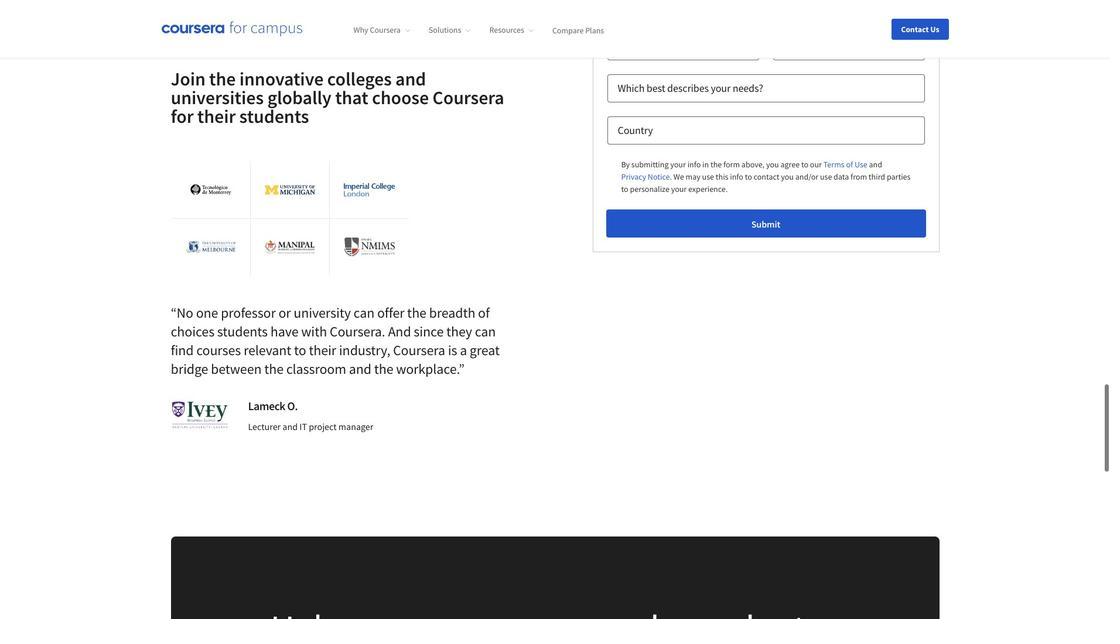 Task type: locate. For each thing, give the bounding box(es) containing it.
why
[[354, 25, 368, 35]]

your down . we
[[671, 184, 687, 194]]

one
[[196, 304, 218, 322]]

you
[[766, 159, 779, 170], [781, 171, 794, 182]]

to inside no one professor or university can offer the breadth of choices students have with coursera. and since they can find courses relevant to their industry, coursera is a great bridge between the classroom and the workplace.
[[294, 341, 306, 360]]

industry,
[[339, 341, 390, 360]]

plans
[[585, 25, 604, 35]]

compare plans
[[552, 25, 604, 35]]

1 horizontal spatial use
[[820, 171, 832, 182]]

to down above,
[[745, 171, 752, 182]]

your inside 'by submitting your info in the form above, you agree to our terms of use and privacy notice'
[[670, 159, 686, 170]]

that
[[335, 86, 368, 109]]

the right in
[[711, 159, 722, 170]]

the university of melbourne image
[[185, 233, 236, 261]]

or
[[279, 304, 291, 322]]

contact us
[[901, 24, 940, 34]]

and right colleges
[[396, 67, 426, 91]]

coursera
[[370, 25, 401, 35], [433, 86, 504, 109], [393, 341, 445, 360]]

submitting
[[632, 159, 669, 170]]

lameck
[[248, 399, 285, 414]]

a
[[460, 341, 467, 360]]

terms of use link
[[824, 159, 868, 171]]

and left "it"
[[283, 421, 298, 433]]

manipal university image
[[265, 240, 315, 255]]

to down with
[[294, 341, 306, 360]]

this
[[716, 171, 729, 182]]

0 horizontal spatial you
[[766, 159, 779, 170]]

resources link
[[489, 25, 534, 35]]

0 horizontal spatial info
[[688, 159, 701, 170]]

breadth
[[429, 304, 475, 322]]

solutions link
[[429, 25, 471, 35]]

2 vertical spatial to
[[294, 341, 306, 360]]

it
[[300, 421, 307, 433]]

use left data
[[820, 171, 832, 182]]

the inside 'by submitting your info in the form above, you agree to our terms of use and privacy notice'
[[711, 159, 722, 170]]

offer
[[377, 304, 405, 322]]

learning
[[222, 29, 252, 41]]

1 vertical spatial coursera
[[433, 86, 504, 109]]

1 horizontal spatial info
[[730, 171, 743, 182]]

0 vertical spatial their
[[197, 105, 236, 128]]

which best describes your needs?
[[618, 81, 763, 95]]

info left in
[[688, 159, 701, 170]]

and up 'third'
[[869, 159, 882, 170]]

experience.
[[688, 184, 728, 194]]

1 horizontal spatial you
[[781, 171, 794, 182]]

students down professor on the left of the page
[[217, 323, 268, 341]]

contact
[[901, 24, 929, 34]]

coursera.
[[330, 323, 385, 341]]

you up contact
[[766, 159, 779, 170]]

1 vertical spatial info
[[730, 171, 743, 182]]

you down agree to at the right
[[781, 171, 794, 182]]

they
[[446, 323, 472, 341]]

1 vertical spatial you
[[781, 171, 794, 182]]

1 vertical spatial their
[[309, 341, 336, 360]]

your left needs?
[[711, 81, 731, 95]]

choose
[[372, 86, 429, 109]]

1 vertical spatial students
[[217, 323, 268, 341]]

1 vertical spatial your
[[670, 159, 686, 170]]

use
[[702, 171, 714, 182], [820, 171, 832, 182]]

lecturer
[[248, 421, 281, 433]]

professor
[[221, 304, 276, 322]]

0 vertical spatial to
[[745, 171, 752, 182]]

their
[[197, 105, 236, 128], [309, 341, 336, 360]]

0 vertical spatial you
[[766, 159, 779, 170]]

country
[[618, 123, 653, 137]]

can up "coursera." on the left of the page
[[354, 304, 375, 322]]

courses
[[196, 341, 241, 360]]

since
[[414, 323, 444, 341]]

0 vertical spatial students
[[239, 105, 309, 128]]

and inside no one professor or university can offer the breadth of choices students have with coursera. and since they can find courses relevant to their industry, coursera is a great bridge between the classroom and the workplace.
[[349, 360, 371, 378]]

by
[[621, 159, 630, 170]]

your inside . we may use this info to contact you and/or use data from third parties to personalize your experience.
[[671, 184, 687, 194]]

0 vertical spatial info
[[688, 159, 701, 170]]

info inside 'by submitting your info in the form above, you agree to our terms of use and privacy notice'
[[688, 159, 701, 170]]

0 vertical spatial can
[[354, 304, 375, 322]]

1 vertical spatial to
[[621, 184, 628, 194]]

describes
[[667, 81, 709, 95]]

to down privacy notice 'link'
[[621, 184, 628, 194]]

their up classroom
[[309, 341, 336, 360]]

enhance learning experiences
[[187, 29, 299, 41]]

university of michigan image
[[265, 185, 315, 195]]

0 horizontal spatial to
[[294, 341, 306, 360]]

info
[[688, 159, 701, 170], [730, 171, 743, 182]]

1 horizontal spatial to
[[621, 184, 628, 194]]

employment
[[231, 9, 279, 20]]

use up experience. at the right of the page
[[702, 171, 714, 182]]

Institution Name text field
[[773, 0, 925, 18]]

their right 'for'
[[197, 105, 236, 128]]

info inside . we may use this info to contact you and/or use data from third parties to personalize your experience.
[[730, 171, 743, 182]]

find
[[171, 341, 194, 360]]

1 vertical spatial can
[[475, 323, 496, 341]]

1 horizontal spatial their
[[309, 341, 336, 360]]

relevant
[[244, 341, 291, 360]]

enhance
[[187, 29, 220, 41]]

your up . we
[[670, 159, 686, 170]]

data
[[834, 171, 849, 182]]

university
[[294, 304, 351, 322]]

0 horizontal spatial their
[[197, 105, 236, 128]]

can
[[354, 304, 375, 322], [475, 323, 496, 341]]

2 vertical spatial your
[[671, 184, 687, 194]]

the right join
[[209, 67, 236, 91]]

and inside 'by submitting your info in the form above, you agree to our terms of use and privacy notice'
[[869, 159, 882, 170]]

0 vertical spatial your
[[711, 81, 731, 95]]

the
[[209, 67, 236, 91], [711, 159, 722, 170], [407, 304, 426, 322], [264, 360, 284, 378], [374, 360, 393, 378]]

form
[[724, 159, 740, 170]]

2 vertical spatial coursera
[[393, 341, 445, 360]]

you inside 'by submitting your info in the form above, you agree to our terms of use and privacy notice'
[[766, 159, 779, 170]]

info down form
[[730, 171, 743, 182]]

0 horizontal spatial use
[[702, 171, 714, 182]]

can up great
[[475, 323, 496, 341]]

why coursera link
[[354, 25, 410, 35]]

manager
[[339, 421, 373, 433]]

2 horizontal spatial to
[[745, 171, 752, 182]]

students down innovative
[[239, 105, 309, 128]]

resources
[[489, 25, 524, 35]]

above,
[[742, 159, 765, 170]]

compare
[[552, 25, 584, 35]]

0 horizontal spatial can
[[354, 304, 375, 322]]

and down industry,
[[349, 360, 371, 378]]

is
[[448, 341, 457, 360]]

their inside join the innovative colleges and universities globally that choose coursera for their students
[[197, 105, 236, 128]]

. we may use this info to contact you and/or use data from third parties to personalize your experience.
[[621, 171, 911, 194]]

bridge
[[171, 360, 208, 378]]

1 horizontal spatial can
[[475, 323, 496, 341]]

globally
[[267, 86, 332, 109]]



Task type: describe. For each thing, give the bounding box(es) containing it.
coursera inside join the innovative colleges and universities globally that choose coursera for their students
[[433, 86, 504, 109]]

ivey business school image
[[171, 401, 229, 430]]

and
[[388, 323, 411, 341]]

strengthen
[[187, 9, 229, 20]]

coursera for campus image
[[161, 21, 302, 37]]

which
[[618, 81, 645, 95]]

parties
[[887, 171, 911, 182]]

submit button
[[606, 210, 926, 238]]

colleges
[[327, 67, 392, 91]]

coursera inside no one professor or university can offer the breadth of choices students have with coursera. and since they can find courses relevant to their industry, coursera is a great bridge between the classroom and the workplace.
[[393, 341, 445, 360]]

great
[[470, 341, 500, 360]]

students inside join the innovative colleges and universities globally that choose coursera for their students
[[239, 105, 309, 128]]

contact us button
[[892, 18, 949, 40]]

1 use from the left
[[702, 171, 714, 182]]

no
[[177, 304, 193, 322]]

of
[[478, 304, 490, 322]]

agree to
[[781, 159, 809, 170]]

from
[[851, 171, 867, 182]]

students inside no one professor or university can offer the breadth of choices students have with coursera. and since they can find courses relevant to their industry, coursera is a great bridge between the classroom and the workplace.
[[217, 323, 268, 341]]

us
[[931, 24, 940, 34]]

outcomes
[[281, 9, 319, 20]]

use
[[855, 159, 868, 170]]

o.
[[287, 399, 298, 414]]

privacy notice
[[621, 171, 670, 182]]

universities
[[171, 86, 264, 109]]

lecturer and it project manager
[[248, 421, 373, 433]]

for
[[171, 105, 194, 128]]

and inside join the innovative colleges and universities globally that choose coursera for their students
[[396, 67, 426, 91]]

needs?
[[733, 81, 763, 95]]

why coursera
[[354, 25, 401, 35]]

project
[[309, 421, 337, 433]]

2 use from the left
[[820, 171, 832, 182]]

you inside . we may use this info to contact you and/or use data from third parties to personalize your experience.
[[781, 171, 794, 182]]

lameck o.
[[248, 399, 298, 414]]

. we
[[670, 171, 684, 182]]

join the innovative colleges and universities globally that choose coursera for their students
[[171, 67, 504, 128]]

strengthen employment outcomes
[[187, 9, 319, 20]]

and/or
[[796, 171, 819, 182]]

best
[[647, 81, 665, 95]]

nmims image
[[344, 238, 395, 257]]

solutions
[[429, 25, 461, 35]]

by submitting your info in the form above, you agree to our terms of use and privacy notice
[[621, 159, 884, 182]]

have
[[271, 323, 299, 341]]

experiences
[[254, 29, 299, 41]]

no one professor or university can offer the breadth of choices students have with coursera. and since they can find courses relevant to their industry, coursera is a great bridge between the classroom and the workplace.
[[171, 304, 500, 378]]

the down industry,
[[374, 360, 393, 378]]

the inside join the innovative colleges and universities globally that choose coursera for their students
[[209, 67, 236, 91]]

classroom
[[286, 360, 346, 378]]

privacy notice link
[[621, 171, 670, 183]]

may
[[686, 171, 701, 182]]

contact
[[754, 171, 780, 182]]

tecnológico de monterrey image
[[185, 185, 236, 195]]

innovative
[[239, 67, 324, 91]]

imperial college london image
[[344, 183, 395, 197]]

third
[[869, 171, 885, 182]]

submit
[[752, 218, 781, 230]]

personalize
[[630, 184, 670, 194]]

workplace.
[[396, 360, 459, 378]]

join
[[171, 67, 206, 91]]

choices
[[171, 323, 215, 341]]

our
[[810, 159, 822, 170]]

the down relevant
[[264, 360, 284, 378]]

the up since
[[407, 304, 426, 322]]

compare plans link
[[552, 25, 604, 35]]

between
[[211, 360, 262, 378]]

their inside no one professor or university can offer the breadth of choices students have with coursera. and since they can find courses relevant to their industry, coursera is a great bridge between the classroom and the workplace.
[[309, 341, 336, 360]]

with
[[301, 323, 327, 341]]

0 vertical spatial coursera
[[370, 25, 401, 35]]

in
[[703, 159, 709, 170]]

terms of
[[824, 159, 853, 170]]



Task type: vqa. For each thing, say whether or not it's contained in the screenshot.
"Privacy Notice"
yes



